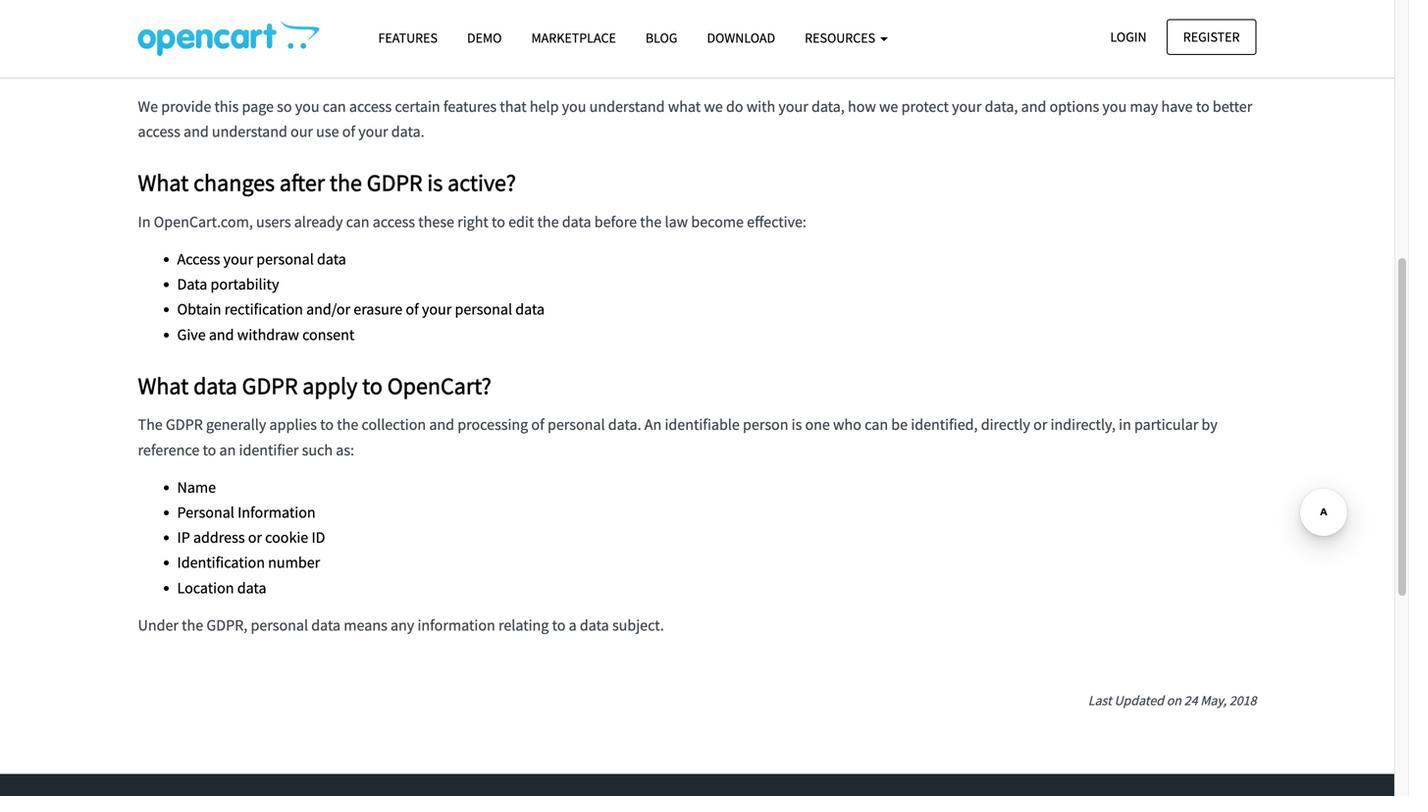 Task type: vqa. For each thing, say whether or not it's contained in the screenshot.
In
yes



Task type: locate. For each thing, give the bounding box(es) containing it.
one
[[806, 415, 831, 435]]

1 horizontal spatial of
[[406, 300, 419, 319]]

what for what data gdpr apply to opencart?
[[138, 371, 189, 401]]

access down provide
[[138, 122, 180, 141]]

you inside in opencart.com, we promise to protect your privacy whether you live in the eu or outside the eu. we believe in data responsibilities, data consistency and data transparency.
[[544, 34, 568, 54]]

to left an
[[203, 440, 216, 460]]

opencart.com, up transparency.
[[154, 34, 253, 54]]

data inside "name personal information ip address or cookie id identification number location data"
[[237, 578, 267, 598]]

2 vertical spatial of
[[532, 415, 545, 435]]

personal left an on the left
[[548, 415, 605, 435]]

0 vertical spatial what
[[138, 168, 189, 198]]

blog link
[[631, 21, 693, 55]]

subject.
[[613, 616, 664, 635]]

gdpr up reference
[[166, 415, 203, 435]]

your right 'with'
[[779, 97, 809, 116]]

gdpr up the these
[[367, 168, 423, 198]]

is up the these
[[427, 168, 443, 198]]

1 horizontal spatial data,
[[985, 97, 1019, 116]]

as:
[[336, 440, 354, 460]]

what up the
[[138, 371, 189, 401]]

2 horizontal spatial gdpr
[[367, 168, 423, 198]]

generally
[[206, 415, 266, 435]]

in right the believe
[[853, 34, 865, 54]]

consent
[[302, 325, 355, 344]]

understand left what
[[590, 97, 665, 116]]

what left changes on the left top of the page
[[138, 168, 189, 198]]

marketplace link
[[517, 21, 631, 55]]

who
[[834, 415, 862, 435]]

1 vertical spatial gdpr
[[242, 371, 298, 401]]

before
[[595, 212, 637, 232]]

1 vertical spatial we
[[138, 97, 158, 116]]

data. down the certain
[[392, 122, 425, 141]]

of right the use at the left top of page
[[342, 122, 355, 141]]

to
[[335, 34, 349, 54], [1197, 97, 1210, 116], [492, 212, 506, 232], [362, 371, 383, 401], [320, 415, 334, 435], [203, 440, 216, 460], [552, 616, 566, 635]]

access left the certain
[[349, 97, 392, 116]]

and down opencart?
[[429, 415, 455, 435]]

gdpr
[[367, 168, 423, 198], [242, 371, 298, 401], [166, 415, 203, 435]]

identified,
[[911, 415, 978, 435]]

options
[[1050, 97, 1100, 116]]

0 vertical spatial protect
[[352, 34, 400, 54]]

1 in from the top
[[138, 34, 151, 54]]

to right have
[[1197, 97, 1210, 116]]

demo link
[[453, 21, 517, 55]]

data, left options
[[985, 97, 1019, 116]]

0 vertical spatial or
[[660, 34, 674, 54]]

1 horizontal spatial we
[[704, 97, 723, 116]]

we left promise
[[256, 34, 275, 54]]

opencart.com, up access
[[154, 212, 253, 232]]

transparency.
[[138, 59, 227, 79]]

features link
[[364, 21, 453, 55]]

updated
[[1115, 692, 1165, 709]]

person
[[743, 415, 789, 435]]

of right erasure at top
[[406, 300, 419, 319]]

0 horizontal spatial of
[[342, 122, 355, 141]]

opencart?
[[388, 371, 492, 401]]

erasure
[[354, 300, 403, 319]]

data. left an on the left
[[609, 415, 642, 435]]

the right under
[[182, 616, 203, 635]]

to right promise
[[335, 34, 349, 54]]

0 vertical spatial data.
[[392, 122, 425, 141]]

on
[[1167, 692, 1182, 709]]

the up as:
[[337, 415, 359, 435]]

responsibilities,
[[901, 34, 1005, 54]]

0 horizontal spatial or
[[248, 528, 262, 547]]

in for in opencart.com, users already can access these right to edit the data before the law become effective:
[[138, 212, 151, 232]]

2 horizontal spatial or
[[1034, 415, 1048, 435]]

0 vertical spatial access
[[349, 97, 392, 116]]

in inside "the gdpr generally applies to the collection and processing of personal data. an identifiable person is one who can be identified, directly or indirectly, in particular by reference to an identifier such as:"
[[1119, 415, 1132, 435]]

data right the believe
[[868, 34, 898, 54]]

access
[[177, 249, 220, 269]]

opencart.com, inside in opencart.com, we promise to protect your privacy whether you live in the eu or outside the eu. we believe in data responsibilities, data consistency and data transparency.
[[154, 34, 253, 54]]

protect right promise
[[352, 34, 400, 54]]

in opencart.com, we promise to protect your privacy whether you live in the eu or outside the eu. we believe in data responsibilities, data consistency and data transparency.
[[138, 34, 1178, 79]]

0 horizontal spatial we
[[256, 34, 275, 54]]

opencart.com, for users
[[154, 212, 253, 232]]

provide
[[161, 97, 211, 116]]

data. inside "the gdpr generally applies to the collection and processing of personal data. an identifiable person is one who can be identified, directly or indirectly, in particular by reference to an identifier such as:"
[[609, 415, 642, 435]]

1 vertical spatial or
[[1034, 415, 1048, 435]]

what for what changes after the gdpr is active?
[[138, 168, 189, 198]]

means
[[344, 616, 388, 635]]

your down responsibilities,
[[953, 97, 982, 116]]

and inside in opencart.com, we promise to protect your privacy whether you live in the eu or outside the eu. we believe in data responsibilities, data consistency and data transparency.
[[1120, 34, 1145, 54]]

access
[[349, 97, 392, 116], [138, 122, 180, 141], [373, 212, 415, 232]]

can up the use at the left top of page
[[323, 97, 346, 116]]

your left the privacy
[[403, 34, 432, 54]]

you left the may
[[1103, 97, 1127, 116]]

we left provide
[[138, 97, 158, 116]]

of
[[342, 122, 355, 141], [406, 300, 419, 319], [532, 415, 545, 435]]

may,
[[1201, 692, 1227, 709]]

2 vertical spatial can
[[865, 415, 889, 435]]

understand
[[590, 97, 665, 116], [212, 122, 288, 141]]

0 vertical spatial we
[[779, 34, 799, 54]]

and inside "the gdpr generally applies to the collection and processing of personal data. an identifiable person is one who can be identified, directly or indirectly, in particular by reference to an identifier such as:"
[[429, 415, 455, 435]]

relating
[[499, 616, 549, 635]]

we
[[779, 34, 799, 54], [138, 97, 158, 116]]

or
[[660, 34, 674, 54], [1034, 415, 1048, 435], [248, 528, 262, 547]]

0 vertical spatial opencart.com,
[[154, 34, 253, 54]]

last
[[1089, 692, 1112, 709]]

1 vertical spatial of
[[406, 300, 419, 319]]

in inside in opencart.com, we promise to protect your privacy whether you live in the eu or outside the eu. we believe in data responsibilities, data consistency and data transparency.
[[138, 34, 151, 54]]

of inside access your personal data data portability obtain rectification and/or erasure of your personal data give and withdraw consent
[[406, 300, 419, 319]]

protect right how
[[902, 97, 949, 116]]

eu.
[[754, 34, 776, 54]]

1 vertical spatial what
[[138, 371, 189, 401]]

in left "particular"
[[1119, 415, 1132, 435]]

1 horizontal spatial data.
[[609, 415, 642, 435]]

2 vertical spatial or
[[248, 528, 262, 547]]

1 vertical spatial data.
[[609, 415, 642, 435]]

in right live
[[598, 34, 610, 54]]

can inside we provide this page so you can access certain features that help you understand what we do with your data, how we protect your data, and options you may have to better access and understand our use of your data.
[[323, 97, 346, 116]]

1 vertical spatial protect
[[902, 97, 949, 116]]

we left do
[[704, 97, 723, 116]]

under the gdpr, personal data means any information relating to a data subject.
[[138, 616, 664, 635]]

1 data, from the left
[[812, 97, 845, 116]]

1 vertical spatial in
[[138, 212, 151, 232]]

do
[[727, 97, 744, 116]]

access left the these
[[373, 212, 415, 232]]

already
[[294, 212, 343, 232]]

1 horizontal spatial we
[[779, 34, 799, 54]]

personal right "gdpr,"
[[251, 616, 308, 635]]

can left be
[[865, 415, 889, 435]]

personal
[[256, 249, 314, 269], [455, 300, 513, 319], [548, 415, 605, 435], [251, 616, 308, 635]]

0 vertical spatial understand
[[590, 97, 665, 116]]

you left live
[[544, 34, 568, 54]]

personal up opencart?
[[455, 300, 513, 319]]

0 vertical spatial of
[[342, 122, 355, 141]]

gdpr up applies
[[242, 371, 298, 401]]

0 vertical spatial can
[[323, 97, 346, 116]]

we provide this page so you can access certain features that help you understand what we do with your data, how we protect your data, and options you may have to better access and understand our use of your data.
[[138, 97, 1253, 141]]

we right eu.
[[779, 34, 799, 54]]

or inside "the gdpr generally applies to the collection and processing of personal data. an identifiable person is one who can be identified, directly or indirectly, in particular by reference to an identifier such as:"
[[1034, 415, 1048, 435]]

features
[[444, 97, 497, 116]]

data left before
[[562, 212, 592, 232]]

2 horizontal spatial of
[[532, 415, 545, 435]]

and right consistency
[[1120, 34, 1145, 54]]

an
[[219, 440, 236, 460]]

edit
[[509, 212, 534, 232]]

the right after
[[330, 168, 362, 198]]

1 vertical spatial is
[[792, 415, 802, 435]]

understand down page
[[212, 122, 288, 141]]

2 vertical spatial gdpr
[[166, 415, 203, 435]]

identifiable
[[665, 415, 740, 435]]

can right already
[[346, 212, 370, 232]]

data right 'login'
[[1148, 34, 1178, 54]]

2 opencart.com, from the top
[[154, 212, 253, 232]]

1 opencart.com, from the top
[[154, 34, 253, 54]]

what
[[138, 168, 189, 198], [138, 371, 189, 401]]

so
[[277, 97, 292, 116]]

applies
[[270, 415, 317, 435]]

1 horizontal spatial understand
[[590, 97, 665, 116]]

you right help
[[562, 97, 587, 116]]

1 vertical spatial opencart.com,
[[154, 212, 253, 232]]

0 horizontal spatial understand
[[212, 122, 288, 141]]

is left one
[[792, 415, 802, 435]]

1 horizontal spatial is
[[792, 415, 802, 435]]

data down identification
[[237, 578, 267, 598]]

login link
[[1094, 19, 1164, 55]]

2 in from the top
[[138, 212, 151, 232]]

and left options
[[1022, 97, 1047, 116]]

data, left how
[[812, 97, 845, 116]]

0 horizontal spatial data.
[[392, 122, 425, 141]]

1 horizontal spatial protect
[[902, 97, 949, 116]]

or right eu
[[660, 34, 674, 54]]

data left means
[[311, 616, 341, 635]]

personal
[[177, 503, 235, 522]]

2 what from the top
[[138, 371, 189, 401]]

1 what from the top
[[138, 168, 189, 198]]

0 horizontal spatial data,
[[812, 97, 845, 116]]

1 horizontal spatial gdpr
[[242, 371, 298, 401]]

and right give in the top of the page
[[209, 325, 234, 344]]

address
[[193, 528, 245, 547]]

or right directly
[[1034, 415, 1048, 435]]

is
[[427, 168, 443, 198], [792, 415, 802, 435]]

0 horizontal spatial in
[[598, 34, 610, 54]]

0 horizontal spatial we
[[138, 97, 158, 116]]

0 vertical spatial gdpr
[[367, 168, 423, 198]]

login
[[1111, 28, 1147, 46]]

opencart.com,
[[154, 34, 253, 54], [154, 212, 253, 232]]

that
[[500, 97, 527, 116]]

0 horizontal spatial protect
[[352, 34, 400, 54]]

data up generally
[[194, 371, 237, 401]]

under
[[138, 616, 179, 635]]

and/or
[[306, 300, 351, 319]]

we
[[256, 34, 275, 54], [704, 97, 723, 116], [880, 97, 899, 116]]

rectification
[[225, 300, 303, 319]]

0 vertical spatial is
[[427, 168, 443, 198]]

2 horizontal spatial we
[[880, 97, 899, 116]]

this
[[215, 97, 239, 116]]

of right processing
[[532, 415, 545, 435]]

we right how
[[880, 97, 899, 116]]

0 horizontal spatial gdpr
[[166, 415, 203, 435]]

0 vertical spatial in
[[138, 34, 151, 54]]

live
[[572, 34, 594, 54]]

believe
[[802, 34, 850, 54]]

or left cookie
[[248, 528, 262, 547]]

your right the use at the left top of page
[[359, 122, 388, 141]]

information
[[238, 503, 316, 522]]

1 horizontal spatial or
[[660, 34, 674, 54]]

2 horizontal spatial in
[[1119, 415, 1132, 435]]

can
[[323, 97, 346, 116], [346, 212, 370, 232], [865, 415, 889, 435]]

these
[[419, 212, 455, 232]]

law
[[665, 212, 688, 232]]

protect
[[352, 34, 400, 54], [902, 97, 949, 116]]



Task type: describe. For each thing, give the bounding box(es) containing it.
and down provide
[[184, 122, 209, 141]]

collection
[[362, 415, 426, 435]]

1 vertical spatial can
[[346, 212, 370, 232]]

1 horizontal spatial in
[[853, 34, 865, 54]]

reference
[[138, 440, 200, 460]]

our
[[291, 122, 313, 141]]

identifier
[[239, 440, 299, 460]]

resources
[[805, 29, 879, 47]]

personal inside "the gdpr generally applies to the collection and processing of personal data. an identifiable person is one who can be identified, directly or indirectly, in particular by reference to an identifier such as:"
[[548, 415, 605, 435]]

indirectly,
[[1051, 415, 1116, 435]]

1 vertical spatial understand
[[212, 122, 288, 141]]

and inside access your personal data data portability obtain rectification and/or erasure of your personal data give and withdraw consent
[[209, 325, 234, 344]]

data right a
[[580, 616, 609, 635]]

the left "law"
[[640, 212, 662, 232]]

obtain
[[177, 300, 221, 319]]

to left edit
[[492, 212, 506, 232]]

you right so
[[295, 97, 320, 116]]

by
[[1202, 415, 1218, 435]]

or inside in opencart.com, we promise to protect your privacy whether you live in the eu or outside the eu. we believe in data responsibilities, data consistency and data transparency.
[[660, 34, 674, 54]]

location
[[177, 578, 234, 598]]

a
[[569, 616, 577, 635]]

withdraw
[[237, 325, 299, 344]]

what data gdpr apply to opencart?
[[138, 371, 492, 401]]

cookie
[[265, 528, 309, 547]]

last updated on 24 may, 2018
[[1089, 692, 1257, 709]]

give
[[177, 325, 206, 344]]

effective:
[[747, 212, 807, 232]]

identification
[[177, 553, 265, 573]]

demo
[[467, 29, 502, 47]]

we inside in opencart.com, we promise to protect your privacy whether you live in the eu or outside the eu. we believe in data responsibilities, data consistency and data transparency.
[[779, 34, 799, 54]]

data. inside we provide this page so you can access certain features that help you understand what we do with your data, how we protect your data, and options you may have to better access and understand our use of your data.
[[392, 122, 425, 141]]

0 horizontal spatial is
[[427, 168, 443, 198]]

have
[[1162, 97, 1194, 116]]

blog
[[646, 29, 678, 47]]

apply
[[303, 371, 358, 401]]

the left eu
[[613, 34, 635, 54]]

after
[[280, 168, 325, 198]]

whether
[[486, 34, 541, 54]]

we inside we provide this page so you can access certain features that help you understand what we do with your data, how we protect your data, and options you may have to better access and understand our use of your data.
[[138, 97, 158, 116]]

use
[[316, 122, 339, 141]]

outside
[[677, 34, 726, 54]]

directly
[[982, 415, 1031, 435]]

changes
[[194, 168, 275, 198]]

to inside in opencart.com, we promise to protect your privacy whether you live in the eu or outside the eu. we believe in data responsibilities, data consistency and data transparency.
[[335, 34, 349, 54]]

download
[[707, 29, 776, 47]]

to left a
[[552, 616, 566, 635]]

users
[[256, 212, 291, 232]]

data left consistency
[[1008, 34, 1037, 54]]

to up such
[[320, 415, 334, 435]]

can inside "the gdpr generally applies to the collection and processing of personal data. an identifiable person is one who can be identified, directly or indirectly, in particular by reference to an identifier such as:"
[[865, 415, 889, 435]]

privacy
[[436, 34, 483, 54]]

in opencart.com, users already can access these right to edit the data before the law become effective:
[[138, 212, 807, 232]]

access your personal data data portability obtain rectification and/or erasure of your personal data give and withdraw consent
[[177, 249, 545, 344]]

the left eu.
[[729, 34, 751, 54]]

the
[[138, 415, 163, 435]]

the right edit
[[538, 212, 559, 232]]

id
[[312, 528, 325, 547]]

data down edit
[[516, 300, 545, 319]]

2 vertical spatial access
[[373, 212, 415, 232]]

number
[[268, 553, 320, 573]]

name
[[177, 478, 216, 497]]

protect inside we provide this page so you can access certain features that help you understand what we do with your data, how we protect your data, and options you may have to better access and understand our use of your data.
[[902, 97, 949, 116]]

1 vertical spatial access
[[138, 122, 180, 141]]

name personal information ip address or cookie id identification number location data
[[177, 478, 325, 598]]

personal down users
[[256, 249, 314, 269]]

what changes after the gdpr is active?
[[138, 168, 516, 198]]

register link
[[1167, 19, 1257, 55]]

to right the apply
[[362, 371, 383, 401]]

may
[[1131, 97, 1159, 116]]

how
[[848, 97, 877, 116]]

right
[[458, 212, 489, 232]]

or inside "name personal information ip address or cookie id identification number location data"
[[248, 528, 262, 547]]

an
[[645, 415, 662, 435]]

gdpr inside "the gdpr generally applies to the collection and processing of personal data. an identifiable person is one who can be identified, directly or indirectly, in particular by reference to an identifier such as:"
[[166, 415, 203, 435]]

certain
[[395, 97, 441, 116]]

ip
[[177, 528, 190, 547]]

opencart.com, for we
[[154, 34, 253, 54]]

gdpr,
[[207, 616, 248, 635]]

your up portability
[[224, 249, 253, 269]]

any
[[391, 616, 415, 635]]

the gdpr generally applies to the collection and processing of personal data. an identifiable person is one who can be identified, directly or indirectly, in particular by reference to an identifier such as:
[[138, 415, 1218, 460]]

consistency
[[1040, 34, 1117, 54]]

help
[[530, 97, 559, 116]]

information
[[418, 616, 496, 635]]

your inside in opencart.com, we promise to protect your privacy whether you live in the eu or outside the eu. we believe in data responsibilities, data consistency and data transparency.
[[403, 34, 432, 54]]

24
[[1185, 692, 1199, 709]]

active?
[[448, 168, 516, 198]]

portability
[[211, 275, 279, 294]]

opencart - gdpr image
[[138, 21, 320, 56]]

we inside in opencart.com, we promise to protect your privacy whether you live in the eu or outside the eu. we believe in data responsibilities, data consistency and data transparency.
[[256, 34, 275, 54]]

such
[[302, 440, 333, 460]]

is inside "the gdpr generally applies to the collection and processing of personal data. an identifiable person is one who can be identified, directly or indirectly, in particular by reference to an identifier such as:"
[[792, 415, 802, 435]]

register
[[1184, 28, 1241, 46]]

become
[[692, 212, 744, 232]]

2 data, from the left
[[985, 97, 1019, 116]]

of inside we provide this page so you can access certain features that help you understand what we do with your data, how we protect your data, and options you may have to better access and understand our use of your data.
[[342, 122, 355, 141]]

resources link
[[791, 21, 903, 55]]

the inside "the gdpr generally applies to the collection and processing of personal data. an identifiable person is one who can be identified, directly or indirectly, in particular by reference to an identifier such as:"
[[337, 415, 359, 435]]

be
[[892, 415, 908, 435]]

better
[[1213, 97, 1253, 116]]

of inside "the gdpr generally applies to the collection and processing of personal data. an identifiable person is one who can be identified, directly or indirectly, in particular by reference to an identifier such as:"
[[532, 415, 545, 435]]

what
[[668, 97, 701, 116]]

your right erasure at top
[[422, 300, 452, 319]]

marketplace
[[532, 29, 616, 47]]

in for in opencart.com, we promise to protect your privacy whether you live in the eu or outside the eu. we believe in data responsibilities, data consistency and data transparency.
[[138, 34, 151, 54]]

to inside we provide this page so you can access certain features that help you understand what we do with your data, how we protect your data, and options you may have to better access and understand our use of your data.
[[1197, 97, 1210, 116]]

data down already
[[317, 249, 346, 269]]

particular
[[1135, 415, 1199, 435]]

protect inside in opencart.com, we promise to protect your privacy whether you live in the eu or outside the eu. we believe in data responsibilities, data consistency and data transparency.
[[352, 34, 400, 54]]

2018
[[1230, 692, 1257, 709]]

download link
[[693, 21, 791, 55]]

processing
[[458, 415, 528, 435]]



